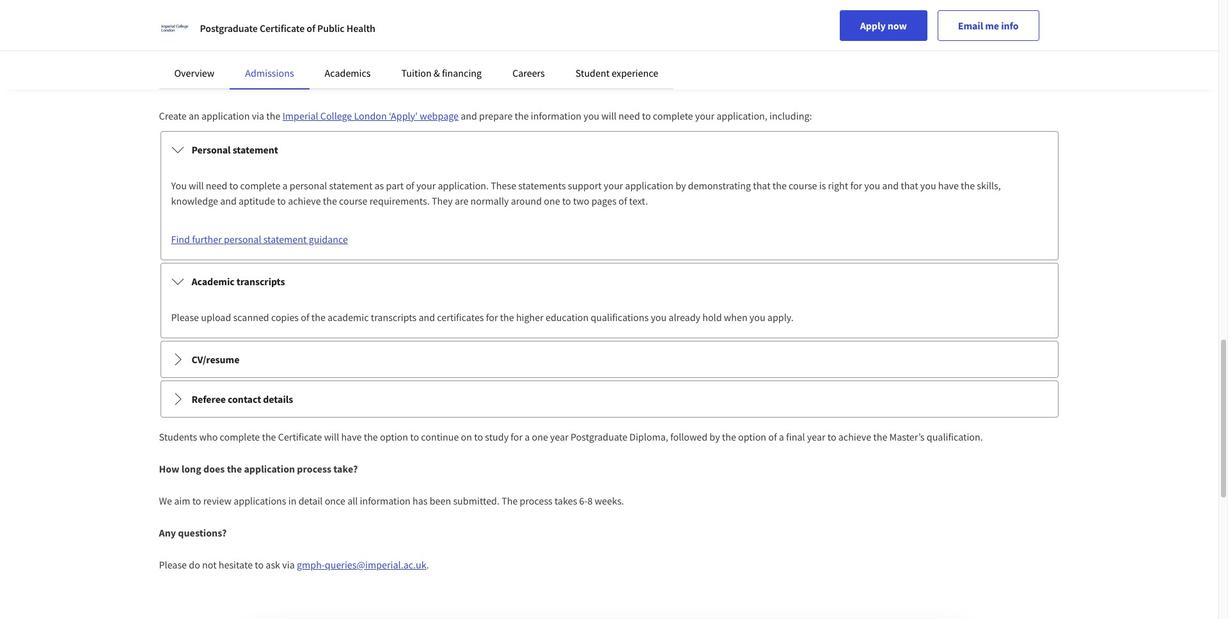 Task type: vqa. For each thing, say whether or not it's contained in the screenshot.
Gain industry-specific insights to understand the fast-changing skills landscape
no



Task type: locate. For each thing, give the bounding box(es) containing it.
your
[[696, 109, 715, 122], [417, 179, 436, 192], [604, 179, 624, 192]]

postgraduate up more
[[200, 22, 258, 35]]

the
[[267, 109, 281, 122], [515, 109, 529, 122], [773, 179, 787, 192], [961, 179, 976, 192], [323, 195, 337, 207], [312, 311, 326, 324], [500, 311, 514, 324], [262, 431, 276, 444], [364, 431, 378, 444], [723, 431, 737, 444], [874, 431, 888, 444], [227, 463, 242, 476]]

takes
[[555, 495, 578, 508]]

1 vertical spatial complete
[[240, 179, 281, 192]]

certificate
[[260, 22, 305, 35], [278, 431, 322, 444]]

1 horizontal spatial course
[[789, 179, 818, 192]]

does
[[204, 463, 225, 476]]

0 horizontal spatial will
[[189, 179, 204, 192]]

1 vertical spatial by
[[710, 431, 720, 444]]

have up take?
[[341, 431, 362, 444]]

0 horizontal spatial year
[[551, 431, 569, 444]]

1 horizontal spatial need
[[619, 109, 640, 122]]

statement right personal
[[233, 143, 278, 156]]

and
[[461, 109, 477, 122], [883, 179, 899, 192], [220, 195, 237, 207], [419, 311, 435, 324]]

study right 'postgraduate'
[[485, 37, 509, 50]]

experience
[[612, 67, 659, 79]]

0 horizontal spatial process
[[297, 463, 332, 476]]

apply.
[[768, 311, 794, 324]]

1 find from the top
[[171, 37, 190, 50]]

by left demonstrating at top right
[[676, 179, 686, 192]]

0 horizontal spatial information
[[360, 495, 411, 508]]

personal right further
[[224, 233, 261, 246]]

process left take?
[[297, 463, 332, 476]]

course up guidance
[[339, 195, 368, 207]]

0 vertical spatial need
[[619, 109, 640, 122]]

1 vertical spatial need
[[206, 179, 227, 192]]

to right final
[[828, 431, 837, 444]]

scanned
[[233, 311, 269, 324]]

1 horizontal spatial will
[[324, 431, 339, 444]]

please left "upload"
[[171, 311, 199, 324]]

information right the all
[[360, 495, 411, 508]]

for right right
[[851, 179, 863, 192]]

statement left guidance
[[264, 233, 307, 246]]

create an application via the imperial college london 'apply' webpage and prepare the information you will need to complete your application, including:
[[159, 109, 813, 122]]

0 vertical spatial process
[[297, 463, 332, 476]]

find out more about our english language requirements link
[[171, 37, 412, 50]]

complete down experience
[[653, 109, 694, 122]]

will
[[602, 109, 617, 122], [189, 179, 204, 192], [324, 431, 339, 444]]

a
[[283, 179, 288, 192], [525, 431, 530, 444], [780, 431, 785, 444]]

0 vertical spatial achieve
[[288, 195, 321, 207]]

0 horizontal spatial via
[[252, 109, 264, 122]]

they
[[432, 195, 453, 207]]

find for find out more about our english language requirements for postgraduate study
[[171, 37, 190, 50]]

apply now button
[[840, 10, 928, 41]]

by inside the 'you will need to complete a personal statement as part of your application. these statements support your application by demonstrating that the course is right for you and that you have the skills, knowledge and aptitude to achieve the course requirements. they are normally around one to two pages of text.'
[[676, 179, 686, 192]]

0 vertical spatial postgraduate
[[200, 22, 258, 35]]

via up personal statement
[[252, 109, 264, 122]]

academic
[[328, 311, 369, 324]]

you will need to complete a personal statement as part of your application. these statements support your application by demonstrating that the course is right for you and that you have the skills, knowledge and aptitude to achieve the course requirements. they are normally around one to two pages of text.
[[171, 179, 1002, 207]]

1 vertical spatial transcripts
[[371, 311, 417, 324]]

6-
[[580, 495, 588, 508]]

certificate up find out more about our english language requirements link
[[260, 22, 305, 35]]

qualification.
[[927, 431, 984, 444]]

find further personal statement guidance
[[171, 233, 348, 246]]

careers link
[[513, 67, 545, 79]]

applications
[[234, 495, 286, 508]]

0 horizontal spatial have
[[341, 431, 362, 444]]

certificate down details at the left bottom
[[278, 431, 322, 444]]

0 horizontal spatial need
[[206, 179, 227, 192]]

2 vertical spatial will
[[324, 431, 339, 444]]

statement inside the 'you will need to complete a personal statement as part of your application. these statements support your application by demonstrating that the course is right for you and that you have the skills, knowledge and aptitude to achieve the course requirements. they are normally around one to two pages of text.'
[[329, 179, 373, 192]]

personal statement button
[[161, 132, 1058, 168]]

0 horizontal spatial postgraduate
[[200, 22, 258, 35]]

find left out
[[171, 37, 190, 50]]

and left prepare
[[461, 109, 477, 122]]

for inside the 'you will need to complete a personal statement as part of your application. these statements support your application by demonstrating that the course is right for you and that you have the skills, knowledge and aptitude to achieve the course requirements. they are normally around one to two pages of text.'
[[851, 179, 863, 192]]

transcripts right academic
[[371, 311, 417, 324]]

study
[[485, 37, 509, 50], [485, 431, 509, 444]]

course
[[789, 179, 818, 192], [339, 195, 368, 207]]

find left further
[[171, 233, 190, 246]]

gmph-
[[297, 559, 325, 572]]

process right the at the left of the page
[[520, 495, 553, 508]]

including:
[[770, 109, 813, 122]]

do
[[189, 559, 200, 572]]

0 horizontal spatial personal
[[224, 233, 261, 246]]

2 vertical spatial complete
[[220, 431, 260, 444]]

0 vertical spatial find
[[171, 37, 190, 50]]

0 vertical spatial one
[[544, 195, 561, 207]]

0 vertical spatial please
[[171, 311, 199, 324]]

to right the aptitude
[[277, 195, 286, 207]]

knowledge
[[171, 195, 218, 207]]

1 horizontal spatial option
[[739, 431, 767, 444]]

complete right who on the bottom left of page
[[220, 431, 260, 444]]

detail
[[299, 495, 323, 508]]

tuition & financing link
[[402, 67, 482, 79]]

london
[[354, 109, 387, 122]]

you left skills, on the right top of page
[[921, 179, 937, 192]]

0 vertical spatial certificate
[[260, 22, 305, 35]]

aim
[[174, 495, 190, 508]]

achieve left master's
[[839, 431, 872, 444]]

student experience link
[[576, 67, 659, 79]]

certificates
[[437, 311, 484, 324]]

need up "knowledge"
[[206, 179, 227, 192]]

0 vertical spatial personal
[[290, 179, 327, 192]]

find for find further personal statement guidance
[[171, 233, 190, 246]]

0 vertical spatial via
[[252, 109, 264, 122]]

information
[[531, 109, 582, 122], [360, 495, 411, 508]]

are
[[455, 195, 469, 207]]

academics link
[[325, 67, 371, 79]]

1 horizontal spatial by
[[710, 431, 720, 444]]

statements
[[519, 179, 566, 192]]

a left final
[[780, 431, 785, 444]]

info
[[1002, 19, 1019, 32]]

of left final
[[769, 431, 777, 444]]

1 horizontal spatial transcripts
[[371, 311, 417, 324]]

1 horizontal spatial have
[[939, 179, 959, 192]]

0 horizontal spatial transcripts
[[237, 275, 285, 288]]

0 vertical spatial by
[[676, 179, 686, 192]]

will up personal statement dropdown button
[[602, 109, 617, 122]]

0 horizontal spatial that
[[754, 179, 771, 192]]

to
[[642, 109, 651, 122], [229, 179, 238, 192], [277, 195, 286, 207], [563, 195, 571, 207], [410, 431, 419, 444], [474, 431, 483, 444], [828, 431, 837, 444], [192, 495, 201, 508], [255, 559, 264, 572]]

continue
[[421, 431, 459, 444]]

1 vertical spatial will
[[189, 179, 204, 192]]

'apply'
[[389, 109, 418, 122]]

copies
[[271, 311, 299, 324]]

2 vertical spatial statement
[[264, 233, 307, 246]]

1 horizontal spatial process
[[520, 495, 553, 508]]

take?
[[334, 463, 358, 476]]

0 vertical spatial statement
[[233, 143, 278, 156]]

ask
[[266, 559, 280, 572]]

application up text.
[[626, 179, 674, 192]]

1 horizontal spatial year
[[808, 431, 826, 444]]

0 horizontal spatial option
[[380, 431, 408, 444]]

year right final
[[808, 431, 826, 444]]

statement inside dropdown button
[[233, 143, 278, 156]]

cv/resume button
[[161, 342, 1058, 378]]

master's
[[890, 431, 925, 444]]

information down careers link
[[531, 109, 582, 122]]

1 vertical spatial course
[[339, 195, 368, 207]]

achieve inside the 'you will need to complete a personal statement as part of your application. these statements support your application by demonstrating that the course is right for you and that you have the skills, knowledge and aptitude to achieve the course requirements. they are normally around one to two pages of text.'
[[288, 195, 321, 207]]

2 horizontal spatial will
[[602, 109, 617, 122]]

overview
[[174, 67, 215, 79]]

0 horizontal spatial by
[[676, 179, 686, 192]]

referee
[[192, 393, 226, 406]]

of
[[307, 22, 316, 35], [406, 179, 415, 192], [619, 195, 628, 207], [301, 311, 310, 324], [769, 431, 777, 444]]

will up "knowledge"
[[189, 179, 204, 192]]

personal up guidance
[[290, 179, 327, 192]]

2 find from the top
[[171, 233, 190, 246]]

please for please upload scanned copies of the academic transcripts and certificates for the higher education qualifications you already hold when you apply.
[[171, 311, 199, 324]]

support
[[568, 179, 602, 192]]

course left is
[[789, 179, 818, 192]]

gmph-queries@imperial.ac.uk link
[[297, 559, 427, 572]]

a right on
[[525, 431, 530, 444]]

your left application,
[[696, 109, 715, 122]]

0 vertical spatial course
[[789, 179, 818, 192]]

hold
[[703, 311, 722, 324]]

will up take?
[[324, 431, 339, 444]]

year down referee contact details dropdown button
[[551, 431, 569, 444]]

option left continue
[[380, 431, 408, 444]]

1 vertical spatial achieve
[[839, 431, 872, 444]]

higher
[[516, 311, 544, 324]]

statement left as
[[329, 179, 373, 192]]

1 vertical spatial please
[[159, 559, 187, 572]]

please left the do
[[159, 559, 187, 572]]

option left final
[[739, 431, 767, 444]]

year
[[551, 431, 569, 444], [808, 431, 826, 444]]

1 option from the left
[[380, 431, 408, 444]]

already
[[669, 311, 701, 324]]

0 horizontal spatial a
[[283, 179, 288, 192]]

to right aim
[[192, 495, 201, 508]]

achieve up guidance
[[288, 195, 321, 207]]

right
[[829, 179, 849, 192]]

transcripts up scanned
[[237, 275, 285, 288]]

complete up the aptitude
[[240, 179, 281, 192]]

application up applications
[[244, 463, 295, 476]]

0 vertical spatial have
[[939, 179, 959, 192]]

have left skills, on the right top of page
[[939, 179, 959, 192]]

application right "an"
[[202, 109, 250, 122]]

1 horizontal spatial that
[[901, 179, 919, 192]]

2 year from the left
[[808, 431, 826, 444]]

imperial college london 'apply' webpage link
[[283, 109, 459, 122]]

via right ask
[[282, 559, 295, 572]]

for right certificates
[[486, 311, 498, 324]]

1 horizontal spatial postgraduate
[[571, 431, 628, 444]]

your up the pages
[[604, 179, 624, 192]]

1 vertical spatial personal
[[224, 233, 261, 246]]

your up they
[[417, 179, 436, 192]]

1 horizontal spatial personal
[[290, 179, 327, 192]]

personal
[[192, 143, 231, 156]]

imperial college london logo image
[[159, 13, 190, 44]]

1 vertical spatial postgraduate
[[571, 431, 628, 444]]

by right "followed"
[[710, 431, 720, 444]]

study right on
[[485, 431, 509, 444]]

1 horizontal spatial information
[[531, 109, 582, 122]]

1 horizontal spatial via
[[282, 559, 295, 572]]

about
[[233, 37, 259, 50]]

1 vertical spatial find
[[171, 233, 190, 246]]

1 vertical spatial one
[[532, 431, 548, 444]]

tuition
[[402, 67, 432, 79]]

academic
[[192, 275, 235, 288]]

for up the tuition
[[412, 37, 424, 50]]

1 vertical spatial statement
[[329, 179, 373, 192]]

me
[[986, 19, 1000, 32]]

find out more about our english language requirements for postgraduate study
[[171, 37, 509, 50]]

referee contact details
[[192, 393, 293, 406]]

0 vertical spatial transcripts
[[237, 275, 285, 288]]

1 horizontal spatial your
[[604, 179, 624, 192]]

postgraduate down referee contact details dropdown button
[[571, 431, 628, 444]]

2 horizontal spatial your
[[696, 109, 715, 122]]

need up personal statement dropdown button
[[619, 109, 640, 122]]

0 horizontal spatial course
[[339, 195, 368, 207]]

need
[[619, 109, 640, 122], [206, 179, 227, 192]]

more
[[209, 37, 231, 50]]

around
[[511, 195, 542, 207]]

0 horizontal spatial achieve
[[288, 195, 321, 207]]

0 vertical spatial will
[[602, 109, 617, 122]]

a up the find further personal statement guidance
[[283, 179, 288, 192]]

1 vertical spatial application
[[626, 179, 674, 192]]

hesitate
[[219, 559, 253, 572]]



Task type: describe. For each thing, give the bounding box(es) containing it.
1 vertical spatial information
[[360, 495, 411, 508]]

qualifications
[[591, 311, 649, 324]]

followed
[[671, 431, 708, 444]]

an
[[189, 109, 200, 122]]

a inside the 'you will need to complete a personal statement as part of your application. these statements support your application by demonstrating that the course is right for you and that you have the skills, knowledge and aptitude to achieve the course requirements. they are normally around one to two pages of text.'
[[283, 179, 288, 192]]

queries@imperial.ac.uk
[[325, 559, 427, 572]]

to left ask
[[255, 559, 264, 572]]

to right on
[[474, 431, 483, 444]]

need inside the 'you will need to complete a personal statement as part of your application. these statements support your application by demonstrating that the course is right for you and that you have the skills, knowledge and aptitude to achieve the course requirements. they are normally around one to two pages of text.'
[[206, 179, 227, 192]]

to left continue
[[410, 431, 419, 444]]

admissions link
[[245, 67, 294, 79]]

we
[[159, 495, 172, 508]]

students who complete the certificate will have the option to continue on to study for a one year postgraduate diploma, followed by the option of a final year to achieve the master's qualification.
[[159, 431, 984, 444]]

postgraduate
[[426, 37, 483, 50]]

apply
[[861, 19, 886, 32]]

english
[[278, 37, 309, 50]]

process
[[213, 77, 247, 90]]

you right right
[[865, 179, 881, 192]]

cv/resume
[[192, 353, 240, 366]]

8
[[588, 495, 593, 508]]

student
[[576, 67, 610, 79]]

financing
[[442, 67, 482, 79]]

and left certificates
[[419, 311, 435, 324]]

application
[[159, 77, 211, 90]]

0 horizontal spatial your
[[417, 179, 436, 192]]

find further personal statement guidance link
[[171, 233, 348, 246]]

1 year from the left
[[551, 431, 569, 444]]

1 horizontal spatial achieve
[[839, 431, 872, 444]]

you left the already
[[651, 311, 667, 324]]

of left text.
[[619, 195, 628, 207]]

how long does the application process take?
[[159, 463, 358, 476]]

not
[[202, 559, 217, 572]]

personal statement
[[192, 143, 278, 156]]

students
[[159, 431, 197, 444]]

text.
[[630, 195, 648, 207]]

1 that from the left
[[754, 179, 771, 192]]

0 vertical spatial study
[[485, 37, 509, 50]]

admissions
[[245, 67, 294, 79]]

long
[[182, 463, 202, 476]]

&
[[434, 67, 440, 79]]

overview link
[[174, 67, 215, 79]]

language
[[311, 37, 350, 50]]

these
[[491, 179, 517, 192]]

any
[[159, 527, 176, 540]]

public
[[318, 22, 345, 35]]

0 vertical spatial information
[[531, 109, 582, 122]]

all
[[348, 495, 358, 508]]

1 horizontal spatial a
[[525, 431, 530, 444]]

2 vertical spatial application
[[244, 463, 295, 476]]

when
[[724, 311, 748, 324]]

has
[[413, 495, 428, 508]]

referee contact details button
[[161, 381, 1058, 417]]

further
[[192, 233, 222, 246]]

will inside the 'you will need to complete a personal statement as part of your application. these statements support your application by demonstrating that the course is right for you and that you have the skills, knowledge and aptitude to achieve the course requirements. they are normally around one to two pages of text.'
[[189, 179, 204, 192]]

have inside the 'you will need to complete a personal statement as part of your application. these statements support your application by demonstrating that the course is right for you and that you have the skills, knowledge and aptitude to achieve the course requirements. they are normally around one to two pages of text.'
[[939, 179, 959, 192]]

to left two
[[563, 195, 571, 207]]

to down personal statement
[[229, 179, 238, 192]]

education
[[546, 311, 589, 324]]

please for please do not hesitate to ask via gmph-queries@imperial.ac.uk .
[[159, 559, 187, 572]]

academic transcripts
[[192, 275, 285, 288]]

complete inside the 'you will need to complete a personal statement as part of your application. these statements support your application by demonstrating that the course is right for you and that you have the skills, knowledge and aptitude to achieve the course requirements. they are normally around one to two pages of text.'
[[240, 179, 281, 192]]

1 vertical spatial process
[[520, 495, 553, 508]]

pages
[[592, 195, 617, 207]]

0 vertical spatial complete
[[653, 109, 694, 122]]

imperial
[[283, 109, 318, 122]]

personal inside the 'you will need to complete a personal statement as part of your application. these statements support your application by demonstrating that the course is right for you and that you have the skills, knowledge and aptitude to achieve the course requirements. they are normally around one to two pages of text.'
[[290, 179, 327, 192]]

email me info button
[[938, 10, 1040, 41]]

2 that from the left
[[901, 179, 919, 192]]

weeks.
[[595, 495, 624, 508]]

and left the aptitude
[[220, 195, 237, 207]]

.
[[427, 559, 429, 572]]

academics
[[325, 67, 371, 79]]

of right part
[[406, 179, 415, 192]]

1 vertical spatial study
[[485, 431, 509, 444]]

please do not hesitate to ask via gmph-queries@imperial.ac.uk .
[[159, 559, 429, 572]]

health
[[347, 22, 376, 35]]

and right right
[[883, 179, 899, 192]]

of left public
[[307, 22, 316, 35]]

academic transcripts button
[[161, 264, 1058, 300]]

2 option from the left
[[739, 431, 767, 444]]

one inside the 'you will need to complete a personal statement as part of your application. these statements support your application by demonstrating that the course is right for you and that you have the skills, knowledge and aptitude to achieve the course requirements. they are normally around one to two pages of text.'
[[544, 195, 561, 207]]

to down experience
[[642, 109, 651, 122]]

email
[[959, 19, 984, 32]]

review
[[203, 495, 232, 508]]

1 vertical spatial have
[[341, 431, 362, 444]]

questions?
[[178, 527, 227, 540]]

two
[[573, 195, 590, 207]]

0 vertical spatial application
[[202, 109, 250, 122]]

please upload scanned copies of the academic transcripts and certificates for the higher education qualifications you already hold when you apply.
[[171, 311, 794, 324]]

webpage
[[420, 109, 459, 122]]

of right copies
[[301, 311, 310, 324]]

application inside the 'you will need to complete a personal statement as part of your application. these statements support your application by demonstrating that the course is right for you and that you have the skills, knowledge and aptitude to achieve the course requirements. they are normally around one to two pages of text.'
[[626, 179, 674, 192]]

aptitude
[[239, 195, 275, 207]]

guidance
[[309, 233, 348, 246]]

as
[[375, 179, 384, 192]]

application process
[[159, 77, 247, 90]]

skills,
[[978, 179, 1002, 192]]

prepare
[[479, 109, 513, 122]]

who
[[199, 431, 218, 444]]

our
[[261, 37, 276, 50]]

create
[[159, 109, 187, 122]]

submitted.
[[453, 495, 500, 508]]

2 horizontal spatial a
[[780, 431, 785, 444]]

1 vertical spatial via
[[282, 559, 295, 572]]

we aim to review applications in detail once all information has been submitted. the process takes 6-8 weeks.
[[159, 495, 624, 508]]

for right on
[[511, 431, 523, 444]]

how
[[159, 463, 180, 476]]

out
[[192, 37, 207, 50]]

1 vertical spatial certificate
[[278, 431, 322, 444]]

now
[[888, 19, 907, 32]]

normally
[[471, 195, 509, 207]]

you up personal statement dropdown button
[[584, 109, 600, 122]]

requirements
[[352, 37, 410, 50]]

transcripts inside dropdown button
[[237, 275, 285, 288]]

requirements.
[[370, 195, 430, 207]]

any questions?
[[159, 527, 227, 540]]

you right when
[[750, 311, 766, 324]]

contact
[[228, 393, 261, 406]]



